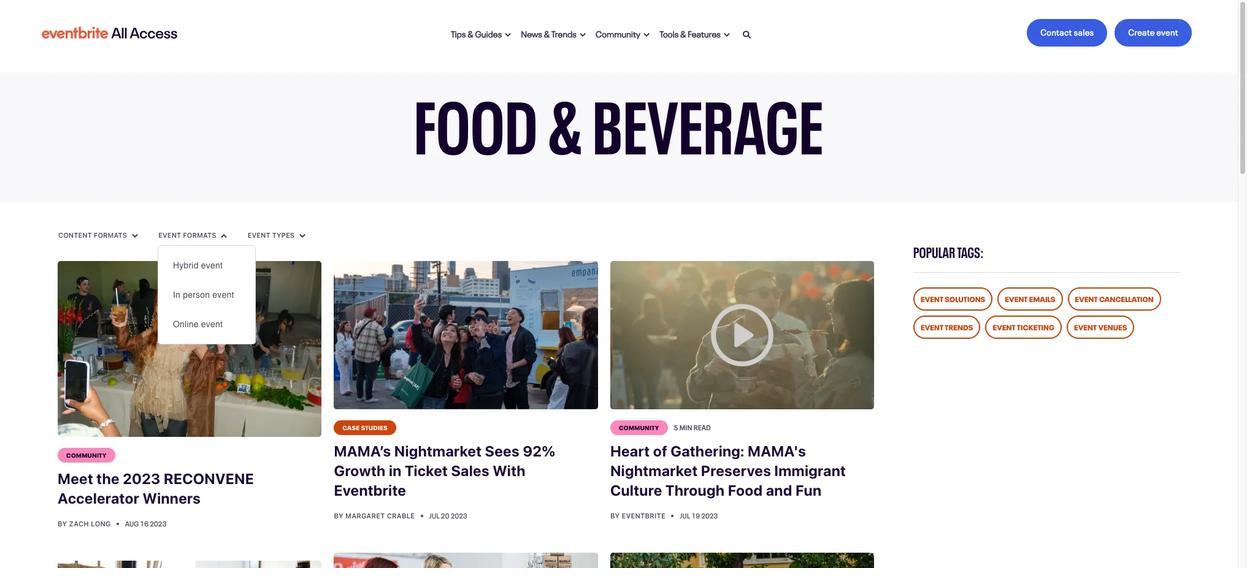 Task type: locate. For each thing, give the bounding box(es) containing it.
2 vertical spatial community
[[66, 451, 107, 460]]

gathering:
[[671, 443, 745, 460]]

1 horizontal spatial nightmarket
[[610, 463, 698, 480]]

event up event venues at the bottom right
[[1075, 293, 1098, 304]]

1 arrow image from the left
[[221, 234, 227, 239]]

2023 right 16
[[150, 519, 167, 529]]

jul 20 2023
[[429, 511, 467, 521]]

arrow image inside tips & guides link
[[505, 33, 511, 37]]

eventbrite
[[334, 482, 406, 499], [622, 512, 666, 520]]

nightmarket down of in the bottom right of the page
[[610, 463, 698, 480]]

types
[[272, 231, 295, 239]]

venues
[[1098, 321, 1127, 333]]

case studies
[[343, 423, 388, 432]]

arrow image right guides
[[505, 33, 511, 37]]

event for event trends
[[921, 321, 944, 333]]

0 vertical spatial food
[[414, 64, 538, 173]]

growth
[[334, 463, 386, 480]]

arrow image for event types
[[299, 234, 306, 239]]

news
[[521, 27, 542, 39]]

2 formats from the left
[[183, 231, 216, 239]]

event attendees in front of a food cart image
[[334, 261, 598, 410]]

and
[[766, 482, 792, 499]]

1 formats from the left
[[94, 231, 127, 239]]

by left "margaret"
[[334, 512, 343, 520]]

92%
[[523, 443, 556, 460]]

2023 inside meet the 2023 reconvene accelerator winners
[[123, 471, 161, 488]]

emails
[[1029, 293, 1056, 304]]

eventbrite inside mama's nightmarket sees 92% growth in ticket sales with eventbrite
[[334, 482, 406, 499]]

event for event cancellation
[[1075, 293, 1098, 304]]

1 vertical spatial eventbrite
[[622, 512, 666, 520]]

jul
[[429, 511, 440, 521], [680, 511, 690, 521]]

community
[[596, 27, 641, 39], [619, 423, 659, 432], [66, 451, 107, 460]]

1 horizontal spatial arrow image
[[299, 234, 306, 239]]

content formats button
[[58, 231, 139, 240]]

1 arrow image from the left
[[505, 33, 511, 37]]

event left the venues
[[1074, 321, 1097, 333]]

event right create
[[1157, 25, 1179, 37]]

by margaret crable link
[[334, 512, 417, 520]]

accelerator
[[58, 490, 139, 507]]

jul for culture
[[680, 511, 690, 521]]

ticket
[[405, 463, 448, 480]]

by margaret crable
[[334, 512, 417, 520]]

1 vertical spatial nightmarket
[[610, 463, 698, 480]]

event for event solutions
[[921, 293, 944, 304]]

2 arrow image from the left
[[299, 234, 306, 239]]

event up hybrid
[[158, 231, 181, 239]]

mama's
[[748, 443, 806, 460]]

community link up meet
[[58, 448, 115, 463]]

guides
[[475, 27, 502, 39]]

formats inside 'dropdown button'
[[94, 231, 127, 239]]

studies
[[361, 423, 388, 432]]

community for meet the 2023 reconvene accelerator winners
[[66, 451, 107, 460]]

0 horizontal spatial nightmarket
[[394, 443, 482, 460]]

food inside heart of gathering: mama's nightmarket preserves immigrant culture through food and fun
[[728, 482, 763, 499]]

trends
[[552, 27, 577, 39]]

online event link
[[158, 310, 255, 339]]

arrow image for event formats
[[221, 234, 227, 239]]

0 vertical spatial eventbrite
[[334, 482, 406, 499]]

community link for heart of gathering: mama's nightmarket preserves immigrant culture through food and fun
[[610, 421, 668, 436]]

arrow image inside event types dropdown button
[[299, 234, 306, 239]]

2 horizontal spatial by
[[610, 512, 620, 520]]

food & beverage
[[414, 64, 824, 173]]

event for hybrid event
[[201, 261, 223, 271]]

event right hybrid
[[201, 261, 223, 271]]

contact sales link
[[1027, 19, 1108, 47]]

through
[[666, 482, 725, 499]]

formats up hybrid event at the top left of the page
[[183, 231, 216, 239]]

contact sales
[[1041, 25, 1094, 37]]

arrow image up hybrid event link
[[221, 234, 227, 239]]

formats
[[94, 231, 127, 239], [183, 231, 216, 239]]

jul left 20
[[429, 511, 440, 521]]

margaret
[[345, 512, 385, 520]]

eventbrite down the growth
[[334, 482, 406, 499]]

event ticketing
[[993, 321, 1055, 333]]

community link left tools
[[591, 19, 655, 46]]

event formats button
[[158, 231, 228, 240]]

1 horizontal spatial by
[[334, 512, 343, 520]]

arrow image right the types
[[299, 234, 306, 239]]

event
[[1157, 25, 1179, 37], [201, 261, 223, 271], [213, 290, 234, 300], [201, 320, 223, 329]]

case
[[343, 423, 360, 432]]

immigrant
[[774, 463, 846, 480]]

event left ticketing
[[993, 321, 1016, 333]]

by down culture
[[610, 512, 620, 520]]

1 horizontal spatial food
[[728, 482, 763, 499]]

nightmarket inside mama's nightmarket sees 92% growth in ticket sales with eventbrite
[[394, 443, 482, 460]]

2023 right 19
[[701, 511, 718, 521]]

2023
[[123, 471, 161, 488], [451, 511, 467, 521], [701, 511, 718, 521], [150, 519, 167, 529]]

mama's
[[334, 443, 391, 460]]

event cancellation link
[[1068, 288, 1161, 311]]

arrow image left tools
[[644, 33, 650, 37]]

1 horizontal spatial formats
[[183, 231, 216, 239]]

& inside 'link'
[[680, 27, 686, 39]]

eventbrite down culture
[[622, 512, 666, 520]]

1 horizontal spatial arrow image
[[580, 33, 586, 37]]

event for event types
[[248, 231, 270, 239]]

event for event venues
[[1074, 321, 1097, 333]]

2023 right the
[[123, 471, 161, 488]]

0 vertical spatial nightmarket
[[394, 443, 482, 460]]

arrow image
[[221, 234, 227, 239], [299, 234, 306, 239]]

min
[[680, 423, 692, 433]]

arrow image
[[132, 234, 138, 239]]

arrow image right "trends"
[[580, 33, 586, 37]]

tools & features
[[660, 27, 721, 39]]

event right person at the bottom of the page
[[213, 290, 234, 300]]

fun
[[796, 482, 822, 499]]

logo eventbrite image
[[40, 22, 179, 44]]

nightmarket up ticket
[[394, 443, 482, 460]]

event left the types
[[248, 231, 270, 239]]

arrow image for trends
[[580, 33, 586, 37]]

formats left arrow image
[[94, 231, 127, 239]]

2 jul from the left
[[680, 511, 690, 521]]

event right online
[[201, 320, 223, 329]]

community link up heart
[[610, 421, 668, 436]]

1 horizontal spatial jul
[[680, 511, 690, 521]]

meet
[[58, 471, 93, 488]]

1 jul from the left
[[429, 511, 440, 521]]

event trends link
[[914, 316, 981, 339]]

2023 right 20
[[451, 511, 467, 521]]

1 vertical spatial community link
[[610, 421, 668, 436]]

1 vertical spatial community
[[619, 423, 659, 432]]

event cancellation
[[1075, 293, 1154, 304]]

event for event emails
[[1005, 293, 1028, 304]]

2 horizontal spatial arrow image
[[644, 33, 650, 37]]

event left trends
[[921, 321, 944, 333]]

formats inside popup button
[[183, 231, 216, 239]]

event inside dropdown button
[[248, 231, 270, 239]]

event solutions
[[921, 293, 986, 304]]

event for event formats
[[158, 231, 181, 239]]

0 vertical spatial community
[[596, 27, 641, 39]]

0 horizontal spatial arrow image
[[221, 234, 227, 239]]

event inside popup button
[[158, 231, 181, 239]]

arrow image inside event formats popup button
[[221, 234, 227, 239]]

0 horizontal spatial by
[[58, 520, 67, 528]]

community up meet
[[66, 451, 107, 460]]

1 vertical spatial food
[[728, 482, 763, 499]]

community up heart
[[619, 423, 659, 432]]

arrow image inside news & trends link
[[580, 33, 586, 37]]

2 vertical spatial community link
[[58, 448, 115, 463]]

0 horizontal spatial jul
[[429, 511, 440, 521]]

19
[[692, 511, 700, 521]]

event up event trends
[[921, 293, 944, 304]]

event left emails on the bottom right of the page
[[1005, 293, 1028, 304]]

popular tags:
[[914, 241, 984, 262]]

community left tools
[[596, 27, 641, 39]]

0 horizontal spatial arrow image
[[505, 33, 511, 37]]

by left 'zach'
[[58, 520, 67, 528]]

content formats
[[58, 231, 129, 239]]

tips
[[451, 27, 466, 39]]

2 arrow image from the left
[[580, 33, 586, 37]]

& for news
[[544, 27, 550, 39]]

mama's nightmarket heart of gathering feature image image
[[610, 261, 874, 410]]

food
[[414, 64, 538, 173], [728, 482, 763, 499]]

arrow image
[[505, 33, 511, 37], [580, 33, 586, 37], [644, 33, 650, 37]]

event solutions link
[[914, 288, 993, 311]]

0 horizontal spatial eventbrite
[[334, 482, 406, 499]]

jul left 19
[[680, 511, 690, 521]]

community link
[[591, 19, 655, 46], [610, 421, 668, 436], [58, 448, 115, 463]]

0 horizontal spatial formats
[[94, 231, 127, 239]]



Task type: vqa. For each thing, say whether or not it's contained in the screenshot.
by Eventbrite
yes



Task type: describe. For each thing, give the bounding box(es) containing it.
tips & guides
[[451, 27, 502, 39]]

tips & guides link
[[446, 19, 516, 46]]

event for online event
[[201, 320, 223, 329]]

event emails link
[[998, 288, 1063, 311]]

in person event link
[[158, 280, 255, 310]]

hybrid
[[173, 261, 199, 271]]

long
[[91, 520, 111, 528]]

5 min read
[[674, 423, 711, 433]]

create event link
[[1115, 19, 1192, 47]]

trends
[[945, 321, 973, 333]]

case studies link
[[334, 421, 396, 436]]

by for meet the 2023 reconvene accelerator winners
[[58, 520, 67, 528]]

by zach long link
[[58, 520, 113, 528]]

beverage
[[593, 64, 824, 173]]

preserves
[[701, 463, 771, 480]]

16
[[140, 519, 149, 529]]

with
[[493, 463, 526, 480]]

create
[[1129, 25, 1155, 37]]

victoria loi holding two cups of coffee image
[[58, 261, 322, 437]]

event types button
[[247, 231, 306, 240]]

reconvene
[[164, 471, 254, 488]]

tools
[[660, 27, 679, 39]]

by zach long
[[58, 520, 113, 528]]

winners
[[143, 490, 201, 507]]

aug 16 2023
[[125, 519, 167, 529]]

news & trends
[[521, 27, 577, 39]]

solutions
[[945, 293, 986, 304]]

0 horizontal spatial food
[[414, 64, 538, 173]]

search icon image
[[743, 30, 752, 39]]

20
[[441, 511, 449, 521]]

tools & features link
[[655, 19, 735, 46]]

sales
[[1074, 25, 1094, 37]]

nightmarket inside heart of gathering: mama's nightmarket preserves immigrant culture through food and fun
[[610, 463, 698, 480]]

event emails
[[1005, 293, 1056, 304]]

by eventbrite link
[[610, 512, 668, 520]]

by for heart of gathering: mama's nightmarket preserves immigrant culture through food and fun
[[610, 512, 620, 520]]

aug
[[125, 519, 139, 529]]

by for mama's nightmarket sees 92% growth in ticket sales with eventbrite
[[334, 512, 343, 520]]

mama's nightmarket sees 92% growth in ticket sales with eventbrite link
[[334, 436, 598, 508]]

in
[[389, 463, 402, 480]]

event for create event
[[1157, 25, 1179, 37]]

3 arrow image from the left
[[644, 33, 650, 37]]

in person event
[[173, 290, 234, 300]]

cancellation
[[1099, 293, 1154, 304]]

community for heart of gathering: mama's nightmarket preserves immigrant culture through food and fun
[[619, 423, 659, 432]]

formats for event
[[183, 231, 216, 239]]

2023 for 19
[[701, 511, 718, 521]]

2023 for the
[[123, 471, 161, 488]]

arrow image
[[724, 33, 730, 37]]

heart of gathering: mama's nightmarket preserves immigrant culture through food and fun link
[[610, 436, 874, 508]]

arrow image for guides
[[505, 33, 511, 37]]

community link for meet the 2023 reconvene accelerator winners
[[58, 448, 115, 463]]

news & trends link
[[516, 19, 591, 46]]

event types
[[248, 231, 296, 239]]

the
[[96, 471, 120, 488]]

sales
[[451, 463, 489, 480]]

hybrid event link
[[158, 251, 255, 280]]

5
[[674, 423, 678, 433]]

sees
[[485, 443, 520, 460]]

jul 19 2023
[[680, 511, 718, 521]]

heart
[[610, 443, 650, 460]]

create event
[[1129, 25, 1179, 37]]

tags:
[[957, 241, 984, 262]]

event ticketing link
[[986, 316, 1062, 339]]

formats for content
[[94, 231, 127, 239]]

event formats
[[158, 231, 218, 239]]

jul for sales
[[429, 511, 440, 521]]

1 horizontal spatial eventbrite
[[622, 512, 666, 520]]

online event
[[173, 320, 223, 329]]

event for event ticketing
[[993, 321, 1016, 333]]

meet the 2023 reconvene accelerator winners
[[58, 471, 254, 507]]

& for tools
[[680, 27, 686, 39]]

culture
[[610, 482, 662, 499]]

& for food
[[548, 64, 583, 173]]

heart of gathering: mama's nightmarket preserves immigrant culture through food and fun
[[610, 443, 846, 499]]

popular
[[914, 241, 955, 262]]

event venues
[[1074, 321, 1127, 333]]

ticketing
[[1017, 321, 1055, 333]]

& for tips
[[468, 27, 474, 39]]

by eventbrite
[[610, 512, 668, 520]]

features
[[688, 27, 721, 39]]

mama's nightmarket sees 92% growth in ticket sales with eventbrite
[[334, 443, 556, 499]]

2023 for 20
[[451, 511, 467, 521]]

meet the 2023 reconvene accelerator winners link
[[58, 463, 322, 516]]

online
[[173, 320, 199, 329]]

2023 for 16
[[150, 519, 167, 529]]

in
[[173, 290, 181, 300]]

0 vertical spatial community link
[[591, 19, 655, 46]]

crable
[[387, 512, 415, 520]]

event types element
[[158, 245, 256, 345]]

content
[[58, 231, 92, 239]]

event trends
[[921, 321, 973, 333]]

contact
[[1041, 25, 1072, 37]]



